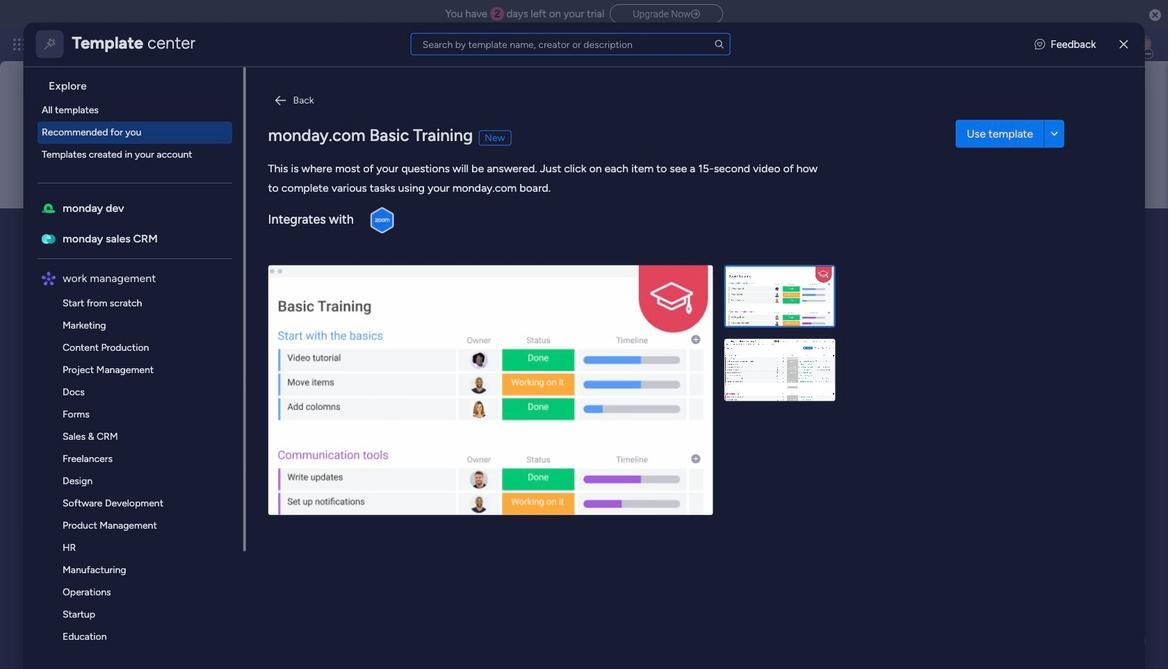 Task type: describe. For each thing, give the bounding box(es) containing it.
james peterson image
[[1130, 33, 1152, 56]]

select product image
[[13, 38, 26, 51]]

dapulse rightstroke image
[[691, 9, 700, 19]]



Task type: locate. For each thing, give the bounding box(es) containing it.
search everything image
[[1048, 38, 1061, 51]]

v2 user feedback image
[[1035, 36, 1046, 52]]

help image
[[1078, 38, 1092, 51]]

explore element
[[37, 99, 243, 166]]

Search by template name, creator or description search field
[[411, 33, 731, 55]]

list box
[[29, 67, 246, 670]]

None field
[[159, 215, 975, 244]]

heading
[[37, 67, 243, 99]]

search image
[[714, 39, 725, 50]]

work management templates element
[[37, 292, 243, 670]]

None search field
[[411, 33, 731, 55]]

close image
[[1120, 39, 1129, 49]]

dapulse close image
[[1150, 8, 1162, 22]]



Task type: vqa. For each thing, say whether or not it's contained in the screenshot.
dapulse close icon
yes



